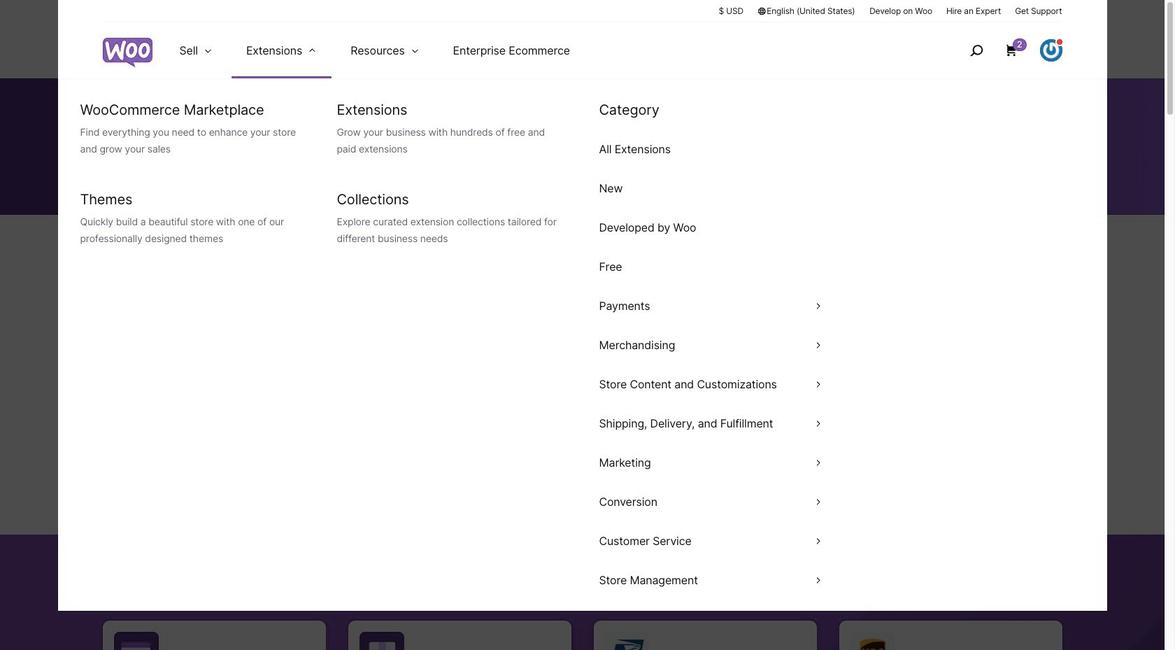 Task type: locate. For each thing, give the bounding box(es) containing it.
service navigation menu element
[[940, 28, 1063, 73]]

open account menu image
[[1040, 39, 1063, 62]]

search image
[[965, 39, 988, 62]]



Task type: vqa. For each thing, say whether or not it's contained in the screenshot.
OF
no



